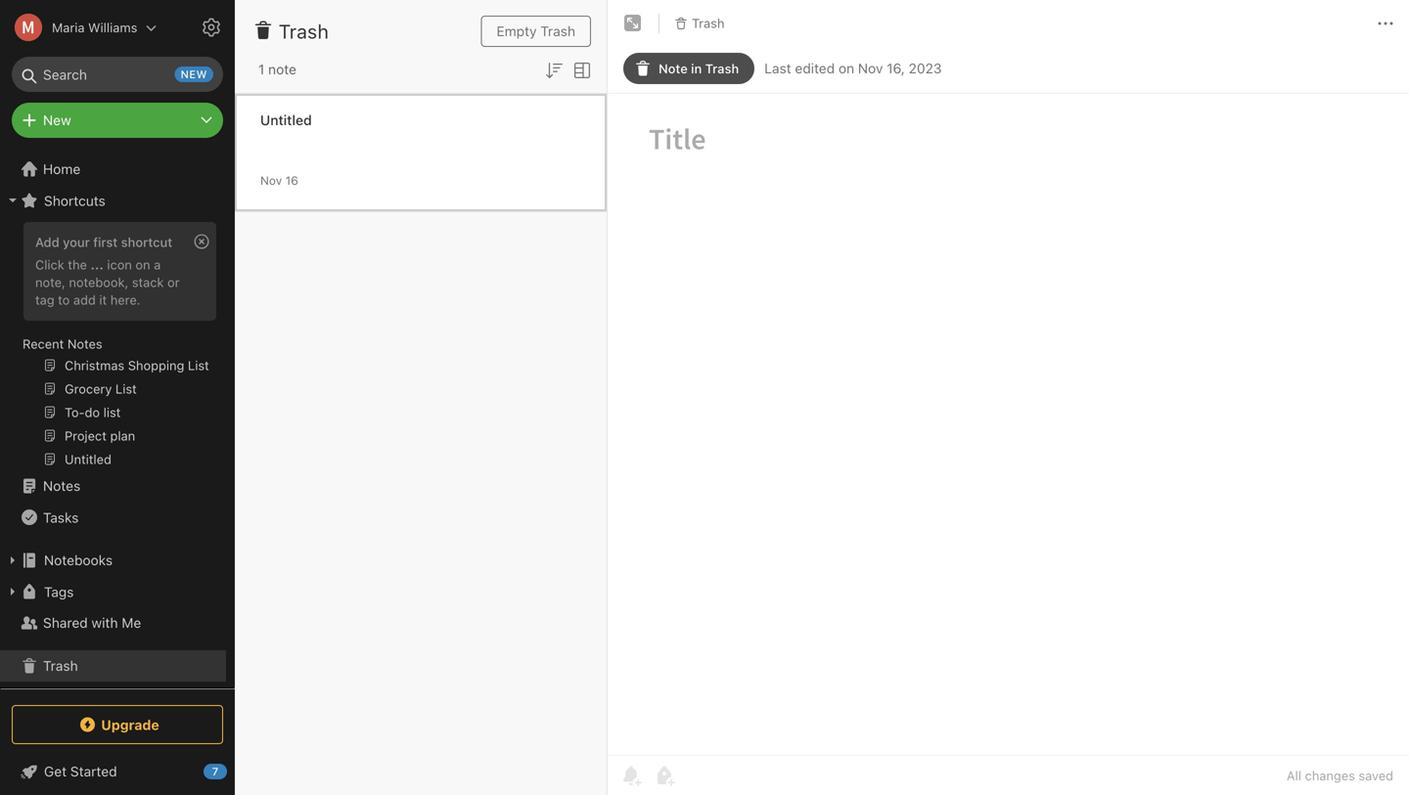 Task type: describe. For each thing, give the bounding box(es) containing it.
me
[[122, 615, 141, 631]]

home
[[43, 161, 80, 177]]

upgrade button
[[12, 706, 223, 745]]

shared with me
[[43, 615, 141, 631]]

shortcuts button
[[0, 185, 226, 216]]

note
[[268, 61, 296, 77]]

new button
[[12, 103, 223, 138]]

expand tags image
[[5, 584, 21, 600]]

Search text field
[[25, 57, 209, 92]]

untitled
[[260, 112, 312, 128]]

with
[[91, 615, 118, 631]]

nov inside note window "element"
[[858, 60, 883, 76]]

edited
[[795, 60, 835, 76]]

the
[[68, 257, 87, 272]]

settings image
[[200, 16, 223, 39]]

recent
[[23, 337, 64, 351]]

williams
[[88, 20, 137, 35]]

started
[[70, 764, 117, 780]]

tree containing home
[[0, 154, 235, 694]]

first
[[93, 235, 118, 250]]

new
[[181, 68, 207, 81]]

all changes saved
[[1287, 769, 1394, 783]]

in
[[691, 61, 702, 76]]

tasks
[[43, 510, 79, 526]]

More actions field
[[1374, 8, 1397, 39]]

Note Editor text field
[[608, 94, 1409, 755]]

Sort options field
[[542, 57, 566, 82]]

changes
[[1305, 769, 1355, 783]]

notes inside group
[[67, 337, 102, 351]]

7
[[212, 766, 218, 778]]

1 note
[[258, 61, 296, 77]]

tag
[[35, 292, 54, 307]]

on inside note window "element"
[[839, 60, 854, 76]]

add tag image
[[653, 764, 676, 788]]

16
[[285, 174, 298, 187]]

notes link
[[0, 471, 226, 502]]

View options field
[[566, 57, 594, 82]]

shortcut
[[121, 235, 172, 250]]

icon
[[107, 257, 132, 272]]

notebooks link
[[0, 545, 226, 576]]

click
[[35, 257, 64, 272]]

trash up note
[[279, 20, 329, 43]]

16,
[[887, 60, 905, 76]]

empty
[[497, 23, 537, 39]]

recent notes
[[23, 337, 102, 351]]

notebook,
[[69, 275, 128, 290]]

expand notebooks image
[[5, 553, 21, 569]]

nov 16
[[260, 174, 298, 187]]

maria
[[52, 20, 85, 35]]

tasks button
[[0, 502, 226, 533]]

on inside icon on a note, notebook, stack or tag to add it here.
[[135, 257, 150, 272]]

new
[[43, 112, 71, 128]]

icon on a note, notebook, stack or tag to add it here.
[[35, 257, 180, 307]]



Task type: locate. For each thing, give the bounding box(es) containing it.
trash button
[[667, 10, 731, 37]]

note
[[659, 61, 688, 76]]

trash down shared
[[43, 658, 78, 674]]

tree
[[0, 154, 235, 694]]

notes up tasks
[[43, 478, 80, 494]]

0 horizontal spatial on
[[135, 257, 150, 272]]

to
[[58, 292, 70, 307]]

or
[[167, 275, 180, 290]]

nov
[[858, 60, 883, 76], [260, 174, 282, 187]]

empty trash
[[497, 23, 575, 39]]

Help and Learning task checklist field
[[0, 756, 235, 788]]

trash
[[692, 16, 725, 30], [279, 20, 329, 43], [540, 23, 575, 39], [705, 61, 739, 76], [43, 658, 78, 674]]

...
[[91, 257, 104, 272]]

group containing add your first shortcut
[[0, 216, 226, 479]]

a
[[154, 257, 161, 272]]

stack
[[132, 275, 164, 290]]

it
[[99, 292, 107, 307]]

maria williams
[[52, 20, 137, 35]]

trash up 'note in trash'
[[692, 16, 725, 30]]

empty trash button
[[481, 16, 591, 47]]

1 horizontal spatial nov
[[858, 60, 883, 76]]

here.
[[110, 292, 140, 307]]

tags button
[[0, 576, 226, 608]]

add a reminder image
[[619, 764, 643, 788]]

saved
[[1359, 769, 1394, 783]]

trash inside button
[[692, 16, 725, 30]]

2023
[[909, 60, 942, 76]]

0 vertical spatial on
[[839, 60, 854, 76]]

Account field
[[0, 8, 157, 47]]

on right 'edited'
[[839, 60, 854, 76]]

note list element
[[235, 0, 608, 796]]

nov inside note list element
[[260, 174, 282, 187]]

trash inside "button"
[[540, 23, 575, 39]]

trash up sort options field
[[540, 23, 575, 39]]

new search field
[[25, 57, 213, 92]]

click the ...
[[35, 257, 104, 272]]

notebooks
[[44, 552, 113, 569]]

note window element
[[608, 0, 1409, 796]]

trash link
[[0, 651, 226, 682]]

shared
[[43, 615, 88, 631]]

add
[[35, 235, 59, 250]]

get
[[44, 764, 67, 780]]

1 vertical spatial notes
[[43, 478, 80, 494]]

add your first shortcut
[[35, 235, 172, 250]]

your
[[63, 235, 90, 250]]

1 horizontal spatial on
[[839, 60, 854, 76]]

notes
[[67, 337, 102, 351], [43, 478, 80, 494]]

get started
[[44, 764, 117, 780]]

group
[[0, 216, 226, 479]]

shared with me link
[[0, 608, 226, 639]]

note in trash
[[659, 61, 739, 76]]

click to collapse image
[[228, 759, 242, 783]]

last
[[764, 60, 791, 76]]

home link
[[0, 154, 235, 185]]

add
[[73, 292, 96, 307]]

nov left 16
[[260, 174, 282, 187]]

upgrade
[[101, 717, 159, 733]]

0 vertical spatial nov
[[858, 60, 883, 76]]

note,
[[35, 275, 65, 290]]

last edited on nov 16, 2023
[[764, 60, 942, 76]]

1 vertical spatial on
[[135, 257, 150, 272]]

notes right recent
[[67, 337, 102, 351]]

expand note image
[[621, 12, 645, 35]]

on left a
[[135, 257, 150, 272]]

trash inside tree
[[43, 658, 78, 674]]

all
[[1287, 769, 1302, 783]]

0 horizontal spatial nov
[[260, 174, 282, 187]]

trash right in
[[705, 61, 739, 76]]

1
[[258, 61, 265, 77]]

0 vertical spatial notes
[[67, 337, 102, 351]]

shortcuts
[[44, 193, 106, 209]]

1 vertical spatial nov
[[260, 174, 282, 187]]

tags
[[44, 584, 74, 600]]

nov left the 16,
[[858, 60, 883, 76]]

on
[[839, 60, 854, 76], [135, 257, 150, 272]]

more actions image
[[1374, 12, 1397, 35]]



Task type: vqa. For each thing, say whether or not it's contained in the screenshot.
...
yes



